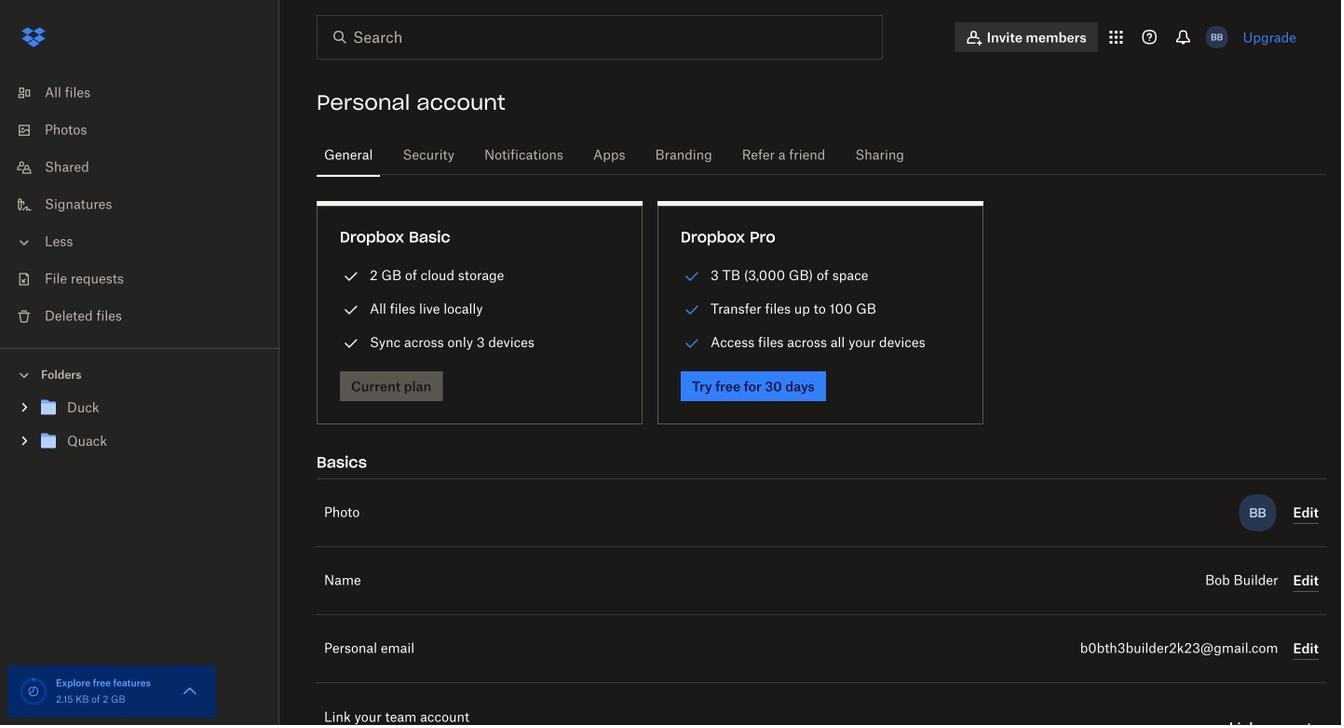 Task type: vqa. For each thing, say whether or not it's contained in the screenshot.
recommended image
yes



Task type: locate. For each thing, give the bounding box(es) containing it.
1 vertical spatial recommended image
[[681, 299, 704, 321]]

2 recommended image from the top
[[681, 299, 704, 321]]

1 recommended image from the top
[[681, 266, 704, 288]]

dropbox image
[[15, 19, 52, 56]]

group
[[0, 388, 280, 473]]

tab list
[[317, 130, 1327, 178]]

0 vertical spatial recommended image
[[681, 266, 704, 288]]

list
[[0, 63, 280, 349]]

recommended image
[[681, 266, 704, 288], [681, 299, 704, 321]]

Search text field
[[353, 26, 844, 48]]

quota usage image
[[19, 677, 48, 707]]



Task type: describe. For each thing, give the bounding box(es) containing it.
less image
[[15, 233, 34, 252]]

recommended image
[[681, 333, 704, 355]]

quota usage progress bar
[[19, 677, 48, 707]]



